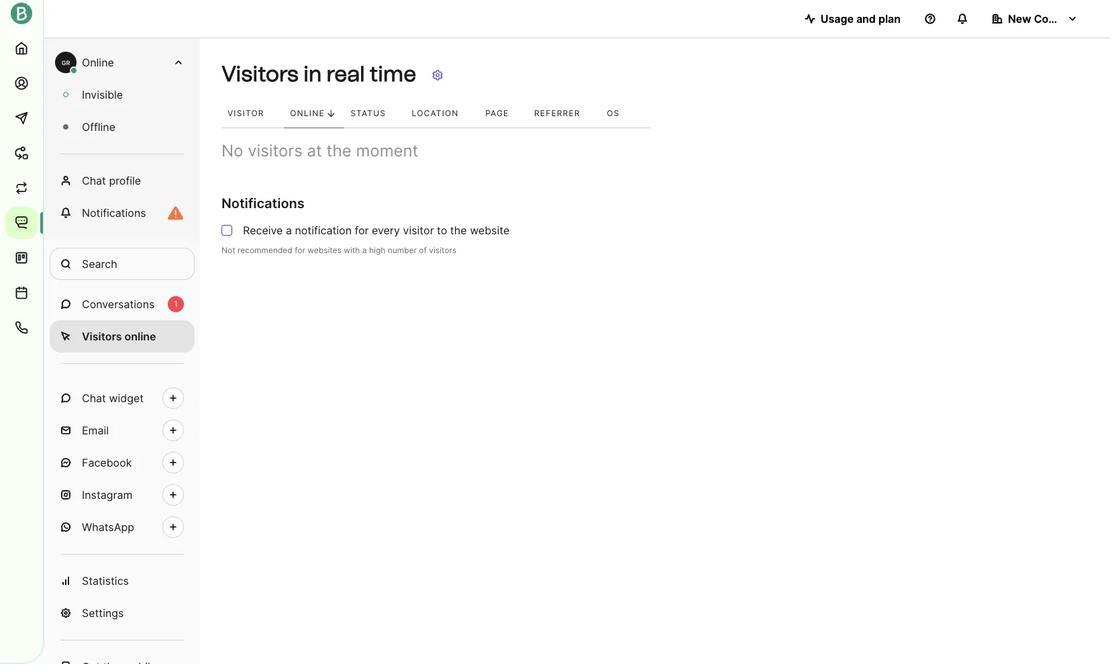 Task type: vqa. For each thing, say whether or not it's contained in the screenshot.
Business to the bottom
no



Task type: locate. For each thing, give the bounding box(es) containing it.
a
[[286, 224, 292, 237], [362, 245, 367, 255]]

page button
[[480, 99, 528, 128]]

1 horizontal spatial the
[[450, 224, 467, 237]]

chat profile link
[[50, 165, 195, 197]]

online
[[125, 330, 156, 343]]

online
[[82, 56, 114, 69], [290, 108, 325, 118]]

chat left profile on the left top of page
[[82, 174, 106, 187]]

plan
[[879, 12, 901, 26]]

1 horizontal spatial for
[[355, 224, 369, 237]]

whatsapp
[[82, 520, 134, 534]]

time
[[370, 61, 417, 87]]

for up with
[[355, 224, 369, 237]]

notification
[[295, 224, 352, 237]]

0 vertical spatial a
[[286, 224, 292, 237]]

real
[[327, 61, 365, 87]]

1 chat from the top
[[82, 174, 106, 187]]

facebook
[[82, 456, 132, 469]]

email
[[82, 424, 109, 437]]

to
[[437, 224, 447, 237]]

0 vertical spatial for
[[355, 224, 369, 237]]

visitors left at
[[248, 141, 303, 160]]

facebook link
[[50, 447, 195, 479]]

email link
[[50, 414, 195, 447]]

notifications down chat profile
[[82, 206, 146, 220]]

online inside button
[[290, 108, 325, 118]]

1 horizontal spatial online
[[290, 108, 325, 118]]

notifications
[[222, 195, 305, 211], [82, 206, 146, 220]]

status
[[351, 108, 386, 118]]

for
[[355, 224, 369, 237], [295, 245, 305, 255]]

1 vertical spatial online
[[290, 108, 325, 118]]

1 horizontal spatial notifications
[[222, 195, 305, 211]]

visitor button
[[222, 99, 284, 128]]

visitors
[[248, 141, 303, 160], [429, 245, 457, 255]]

no visitors at the moment
[[222, 141, 419, 160]]

with
[[344, 245, 360, 255]]

new company button
[[982, 5, 1089, 32]]

location
[[412, 108, 459, 118]]

0 vertical spatial chat
[[82, 174, 106, 187]]

statistics
[[82, 574, 129, 588]]

visitors up visitor button
[[222, 61, 299, 87]]

invisible button
[[50, 79, 195, 111]]

visitors online
[[82, 330, 156, 343]]

visitor
[[228, 108, 264, 118]]

the right to
[[450, 224, 467, 237]]

0 horizontal spatial visitors
[[82, 330, 122, 343]]

0 vertical spatial visitors
[[248, 141, 303, 160]]

0 vertical spatial visitors
[[222, 61, 299, 87]]

search link
[[50, 248, 195, 280]]

notifications link
[[50, 197, 195, 229]]

0 horizontal spatial a
[[286, 224, 292, 237]]

1 vertical spatial the
[[450, 224, 467, 237]]

referrer
[[534, 108, 581, 118]]

visitors online link
[[50, 320, 195, 353]]

1 vertical spatial chat
[[82, 392, 106, 405]]

conversations
[[82, 297, 155, 311]]

chat up email
[[82, 392, 106, 405]]

1 vertical spatial visitors
[[82, 330, 122, 343]]

0 horizontal spatial online
[[82, 56, 114, 69]]

the right at
[[327, 141, 352, 160]]

offline button
[[50, 111, 195, 143]]

2 chat from the top
[[82, 392, 106, 405]]

statistics link
[[50, 565, 195, 597]]

1 vertical spatial a
[[362, 245, 367, 255]]

1 vertical spatial visitors
[[429, 245, 457, 255]]

invisible
[[82, 88, 123, 101]]

a right receive
[[286, 224, 292, 237]]

1
[[174, 299, 178, 309]]

online right gr
[[82, 56, 114, 69]]

0 horizontal spatial for
[[295, 245, 305, 255]]

visitors
[[222, 61, 299, 87], [82, 330, 122, 343]]

websites
[[308, 245, 342, 255]]

page
[[486, 108, 509, 118]]

online button
[[284, 99, 345, 128]]

for left websites
[[295, 245, 305, 255]]

notifications up receive
[[222, 195, 305, 211]]

online up at
[[290, 108, 325, 118]]

chat widget
[[82, 392, 144, 405]]

0 vertical spatial the
[[327, 141, 352, 160]]

search
[[82, 257, 117, 271]]

the
[[327, 141, 352, 160], [450, 224, 467, 237]]

1 horizontal spatial a
[[362, 245, 367, 255]]

chat
[[82, 174, 106, 187], [82, 392, 106, 405]]

referrer button
[[528, 99, 601, 128]]

visitors down conversations
[[82, 330, 122, 343]]

1 horizontal spatial visitors
[[429, 245, 457, 255]]

visitors down to
[[429, 245, 457, 255]]

os
[[607, 108, 620, 118]]

1 horizontal spatial visitors
[[222, 61, 299, 87]]

a right with
[[362, 245, 367, 255]]

high
[[369, 245, 386, 255]]



Task type: describe. For each thing, give the bounding box(es) containing it.
at
[[307, 141, 322, 160]]

visitors in real time
[[222, 61, 417, 87]]

settings link
[[50, 597, 195, 629]]

gr
[[62, 59, 70, 66]]

instagram
[[82, 488, 133, 502]]

receive
[[243, 224, 283, 237]]

usage and plan button
[[794, 5, 912, 32]]

website
[[470, 224, 510, 237]]

visitors for visitors in real time
[[222, 61, 299, 87]]

visitors for visitors online
[[82, 330, 122, 343]]

chat widget link
[[50, 382, 195, 414]]

in
[[303, 61, 322, 87]]

instagram link
[[50, 479, 195, 511]]

0 horizontal spatial notifications
[[82, 206, 146, 220]]

1 vertical spatial for
[[295, 245, 305, 255]]

every
[[372, 224, 400, 237]]

0 horizontal spatial the
[[327, 141, 352, 160]]

0 vertical spatial online
[[82, 56, 114, 69]]

no
[[222, 141, 243, 160]]

moment
[[356, 141, 419, 160]]

location button
[[406, 99, 480, 128]]

recommended
[[238, 245, 293, 255]]

status button
[[345, 99, 406, 128]]

of
[[419, 245, 427, 255]]

chat for chat widget
[[82, 392, 106, 405]]

profile
[[109, 174, 141, 187]]

new
[[1009, 12, 1032, 26]]

usage
[[821, 12, 854, 26]]

os button
[[601, 99, 638, 128]]

widget
[[109, 392, 144, 405]]

settings
[[82, 606, 124, 620]]

not recommended for websites with a high number of visitors
[[222, 245, 457, 255]]

offline
[[82, 120, 116, 134]]

new company
[[1009, 12, 1084, 26]]

number
[[388, 245, 417, 255]]

receive a notification for every visitor to the website
[[243, 224, 510, 237]]

usage and plan
[[821, 12, 901, 26]]

0 horizontal spatial visitors
[[248, 141, 303, 160]]

visitor
[[403, 224, 434, 237]]

chat for chat profile
[[82, 174, 106, 187]]

whatsapp link
[[50, 511, 195, 543]]

and
[[857, 12, 876, 26]]

not
[[222, 245, 235, 255]]

chat profile
[[82, 174, 141, 187]]

company
[[1035, 12, 1084, 26]]



